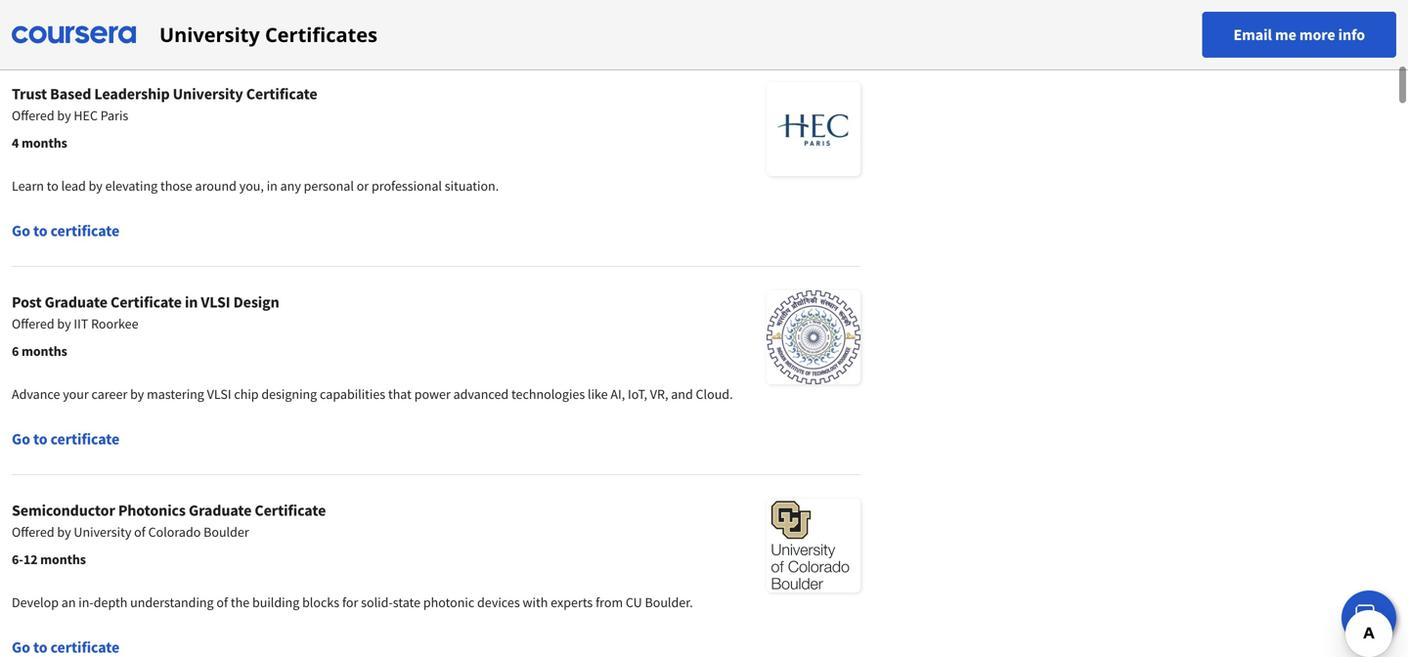 Task type: locate. For each thing, give the bounding box(es) containing it.
advance your career by mastering vlsi chip designing capabilities that power advanced technologies like ai, iot, vr, and cloud.
[[12, 385, 733, 403]]

1 vertical spatial offered
[[12, 315, 54, 333]]

leadership
[[94, 84, 170, 104]]

for
[[342, 594, 358, 611]]

4
[[12, 134, 19, 152]]

iit roorkee image
[[767, 291, 861, 384]]

1 horizontal spatial graduate
[[189, 501, 252, 520]]

go
[[12, 13, 30, 32], [12, 221, 30, 241], [12, 429, 30, 449]]

certificate down lead
[[50, 221, 120, 241]]

elevating
[[105, 177, 158, 195]]

0 vertical spatial go
[[12, 13, 30, 32]]

state
[[393, 594, 421, 611]]

0 vertical spatial vlsi
[[201, 292, 230, 312]]

advanced
[[453, 385, 509, 403]]

1 vertical spatial in
[[185, 292, 198, 312]]

2 vertical spatial offered
[[12, 523, 54, 541]]

to down advance
[[33, 429, 47, 449]]

university inside semiconductor photonics graduate certificate offered by university of colorado boulder 6-12 months
[[74, 523, 131, 541]]

of left the
[[217, 594, 228, 611]]

in left any
[[267, 177, 278, 195]]

of down photonics at the bottom of page
[[134, 523, 146, 541]]

solid-
[[361, 594, 393, 611]]

personal
[[304, 177, 354, 195]]

go to certificate up 'based'
[[12, 13, 120, 32]]

1 offered from the top
[[12, 107, 54, 124]]

1 vertical spatial go
[[12, 221, 30, 241]]

2 vertical spatial university
[[74, 523, 131, 541]]

to
[[33, 13, 47, 32], [47, 177, 59, 195], [33, 221, 47, 241], [33, 429, 47, 449]]

1 vertical spatial months
[[22, 342, 67, 360]]

certificate up roorkee
[[111, 292, 182, 312]]

0 vertical spatial certificate
[[246, 84, 317, 104]]

go up "trust" on the top left of the page
[[12, 13, 30, 32]]

2 go from the top
[[12, 221, 30, 241]]

those
[[160, 177, 192, 195]]

months
[[22, 134, 67, 152], [22, 342, 67, 360], [40, 551, 86, 568]]

1 vertical spatial university
[[173, 84, 243, 104]]

go to certificate down lead
[[12, 221, 120, 241]]

more
[[1300, 25, 1336, 45]]

certificate
[[50, 13, 120, 32], [50, 221, 120, 241], [50, 429, 120, 449]]

0 horizontal spatial of
[[134, 523, 146, 541]]

1 vertical spatial go to certificate
[[12, 221, 120, 241]]

certificate up 'based'
[[50, 13, 120, 32]]

develop
[[12, 594, 59, 611]]

graduate up boulder
[[189, 501, 252, 520]]

info
[[1339, 25, 1366, 45]]

university down semiconductor
[[74, 523, 131, 541]]

vlsi
[[201, 292, 230, 312], [207, 385, 231, 403]]

to up "trust" on the top left of the page
[[33, 13, 47, 32]]

cu
[[626, 594, 642, 611]]

1 vertical spatial certificate
[[50, 221, 120, 241]]

0 vertical spatial go to certificate
[[12, 13, 120, 32]]

vlsi left design on the left top of the page
[[201, 292, 230, 312]]

roorkee
[[91, 315, 138, 333]]

graduate inside semiconductor photonics graduate certificate offered by university of colorado boulder 6-12 months
[[189, 501, 252, 520]]

2 vertical spatial certificate
[[255, 501, 326, 520]]

2 vertical spatial months
[[40, 551, 86, 568]]

by down semiconductor
[[57, 523, 71, 541]]

2 certificate from the top
[[50, 221, 120, 241]]

offered inside trust based leadership university certificate offered by hec paris 4 months
[[12, 107, 54, 124]]

go to certificate
[[12, 13, 120, 32], [12, 221, 120, 241], [12, 429, 120, 449]]

0 vertical spatial of
[[134, 523, 146, 541]]

you,
[[239, 177, 264, 195]]

certificate for based
[[50, 221, 120, 241]]

from
[[596, 594, 623, 611]]

0 horizontal spatial in
[[185, 292, 198, 312]]

1 vertical spatial graduate
[[189, 501, 252, 520]]

by
[[57, 107, 71, 124], [89, 177, 103, 195], [57, 315, 71, 333], [130, 385, 144, 403], [57, 523, 71, 541]]

3 go from the top
[[12, 429, 30, 449]]

2 vertical spatial go
[[12, 429, 30, 449]]

building
[[252, 594, 300, 611]]

by left hec
[[57, 107, 71, 124]]

devices
[[477, 594, 520, 611]]

university up trust based leadership university certificate offered by hec paris 4 months
[[159, 21, 260, 48]]

months right 6
[[22, 342, 67, 360]]

email
[[1234, 25, 1272, 45]]

chat with us image
[[1354, 603, 1385, 634]]

in left design on the left top of the page
[[185, 292, 198, 312]]

go to certificate link
[[12, 0, 861, 58]]

university
[[159, 21, 260, 48], [173, 84, 243, 104], [74, 523, 131, 541]]

certificate inside post graduate certificate in vlsi design offered by iit roorkee 6 months
[[111, 292, 182, 312]]

months right 4
[[22, 134, 67, 152]]

go to certificate down the your
[[12, 429, 120, 449]]

by right career
[[130, 385, 144, 403]]

certificate up building
[[255, 501, 326, 520]]

certificate inside trust based leadership university certificate offered by hec paris 4 months
[[246, 84, 317, 104]]

go down advance
[[12, 429, 30, 449]]

graduate inside post graduate certificate in vlsi design offered by iit roorkee 6 months
[[45, 292, 107, 312]]

photonics
[[118, 501, 186, 520]]

chip
[[234, 385, 259, 403]]

mastering
[[147, 385, 204, 403]]

0 vertical spatial graduate
[[45, 292, 107, 312]]

3 offered from the top
[[12, 523, 54, 541]]

technologies
[[512, 385, 585, 403]]

vlsi left chip
[[207, 385, 231, 403]]

months right 12
[[40, 551, 86, 568]]

0 vertical spatial months
[[22, 134, 67, 152]]

around
[[195, 177, 237, 195]]

2 vertical spatial go to certificate
[[12, 429, 120, 449]]

0 horizontal spatial graduate
[[45, 292, 107, 312]]

iit
[[74, 315, 88, 333]]

university of colorado boulder image
[[767, 499, 861, 593]]

of
[[134, 523, 146, 541], [217, 594, 228, 611]]

design
[[233, 292, 279, 312]]

offered
[[12, 107, 54, 124], [12, 315, 54, 333], [12, 523, 54, 541]]

university right leadership on the top left of the page
[[173, 84, 243, 104]]

certificate down the your
[[50, 429, 120, 449]]

an
[[61, 594, 76, 611]]

hec
[[74, 107, 98, 124]]

graduate
[[45, 292, 107, 312], [189, 501, 252, 520]]

learn
[[12, 177, 44, 195]]

2 vertical spatial certificate
[[50, 429, 120, 449]]

1 go to certificate from the top
[[12, 13, 120, 32]]

certificate for graduate
[[50, 429, 120, 449]]

and
[[671, 385, 693, 403]]

cloud.
[[696, 385, 733, 403]]

1 vertical spatial of
[[217, 594, 228, 611]]

based
[[50, 84, 91, 104]]

2 offered from the top
[[12, 315, 54, 333]]

vr,
[[650, 385, 669, 403]]

months inside semiconductor photonics graduate certificate offered by university of colorado boulder 6-12 months
[[40, 551, 86, 568]]

3 certificate from the top
[[50, 429, 120, 449]]

hec paris image
[[767, 82, 861, 176]]

go down learn
[[12, 221, 30, 241]]

offered down "trust" on the top left of the page
[[12, 107, 54, 124]]

graduate up iit
[[45, 292, 107, 312]]

offered up 12
[[12, 523, 54, 541]]

0 vertical spatial in
[[267, 177, 278, 195]]

certificate
[[246, 84, 317, 104], [111, 292, 182, 312], [255, 501, 326, 520]]

0 vertical spatial offered
[[12, 107, 54, 124]]

offered down post
[[12, 315, 54, 333]]

in
[[267, 177, 278, 195], [185, 292, 198, 312]]

0 vertical spatial certificate
[[50, 13, 120, 32]]

vlsi inside post graduate certificate in vlsi design offered by iit roorkee 6 months
[[201, 292, 230, 312]]

semiconductor photonics graduate certificate offered by university of colorado boulder 6-12 months
[[12, 501, 326, 568]]

2 go to certificate from the top
[[12, 221, 120, 241]]

12
[[23, 551, 38, 568]]

1 vertical spatial certificate
[[111, 292, 182, 312]]

go for post graduate certificate in vlsi design
[[12, 429, 30, 449]]

by left iit
[[57, 315, 71, 333]]

certificate down university certificates
[[246, 84, 317, 104]]

3 go to certificate from the top
[[12, 429, 120, 449]]



Task type: vqa. For each thing, say whether or not it's contained in the screenshot.
Photonics
yes



Task type: describe. For each thing, give the bounding box(es) containing it.
boulder.
[[645, 594, 693, 611]]

post graduate certificate in vlsi design offered by iit roorkee 6 months
[[12, 292, 279, 360]]

1 certificate from the top
[[50, 13, 120, 32]]

1 vertical spatial vlsi
[[207, 385, 231, 403]]

understanding
[[130, 594, 214, 611]]

or
[[357, 177, 369, 195]]

certificate inside semiconductor photonics graduate certificate offered by university of colorado boulder 6-12 months
[[255, 501, 326, 520]]

develop an in-depth understanding of the building blocks for solid-state photonic devices with experts from cu boulder.
[[12, 594, 693, 611]]

with
[[523, 594, 548, 611]]

advance
[[12, 385, 60, 403]]

go to certificate for based
[[12, 221, 120, 241]]

university inside trust based leadership university certificate offered by hec paris 4 months
[[173, 84, 243, 104]]

go to certificate inside go to certificate link
[[12, 13, 120, 32]]

coursera image
[[12, 19, 136, 50]]

6
[[12, 342, 19, 360]]

in inside post graduate certificate in vlsi design offered by iit roorkee 6 months
[[185, 292, 198, 312]]

your
[[63, 385, 89, 403]]

in-
[[79, 594, 94, 611]]

1 horizontal spatial in
[[267, 177, 278, 195]]

photonic
[[423, 594, 475, 611]]

learn to lead by elevating those around you, in any personal or professional situation.
[[12, 177, 499, 195]]

boulder
[[204, 523, 249, 541]]

trust based leadership university certificate offered by hec paris 4 months
[[12, 84, 317, 152]]

months inside post graduate certificate in vlsi design offered by iit roorkee 6 months
[[22, 342, 67, 360]]

offered inside post graduate certificate in vlsi design offered by iit roorkee 6 months
[[12, 315, 54, 333]]

any
[[280, 177, 301, 195]]

situation.
[[445, 177, 499, 195]]

post
[[12, 292, 42, 312]]

by right lead
[[89, 177, 103, 195]]

email me more info button
[[1203, 12, 1397, 58]]

designing
[[262, 385, 317, 403]]

by inside semiconductor photonics graduate certificate offered by university of colorado boulder 6-12 months
[[57, 523, 71, 541]]

offered inside semiconductor photonics graduate certificate offered by university of colorado boulder 6-12 months
[[12, 523, 54, 541]]

paris
[[100, 107, 128, 124]]

semiconductor
[[12, 501, 115, 520]]

to down learn
[[33, 221, 47, 241]]

colorado
[[148, 523, 201, 541]]

by inside trust based leadership university certificate offered by hec paris 4 months
[[57, 107, 71, 124]]

email me more info
[[1234, 25, 1366, 45]]

0 vertical spatial university
[[159, 21, 260, 48]]

depth
[[94, 594, 127, 611]]

1 go from the top
[[12, 13, 30, 32]]

to left lead
[[47, 177, 59, 195]]

capabilities
[[320, 385, 386, 403]]

like
[[588, 385, 608, 403]]

university certificates
[[159, 21, 378, 48]]

trust
[[12, 84, 47, 104]]

of inside semiconductor photonics graduate certificate offered by university of colorado boulder 6-12 months
[[134, 523, 146, 541]]

months inside trust based leadership university certificate offered by hec paris 4 months
[[22, 134, 67, 152]]

experts
[[551, 594, 593, 611]]

power
[[414, 385, 451, 403]]

1 horizontal spatial of
[[217, 594, 228, 611]]

me
[[1276, 25, 1297, 45]]

that
[[388, 385, 412, 403]]

blocks
[[302, 594, 340, 611]]

certificates
[[265, 21, 378, 48]]

professional
[[372, 177, 442, 195]]

ai,
[[611, 385, 625, 403]]

the
[[231, 594, 250, 611]]

career
[[91, 385, 127, 403]]

go for trust based leadership university certificate
[[12, 221, 30, 241]]

iot,
[[628, 385, 648, 403]]

6-
[[12, 551, 23, 568]]

go to certificate for graduate
[[12, 429, 120, 449]]

lead
[[61, 177, 86, 195]]

by inside post graduate certificate in vlsi design offered by iit roorkee 6 months
[[57, 315, 71, 333]]



